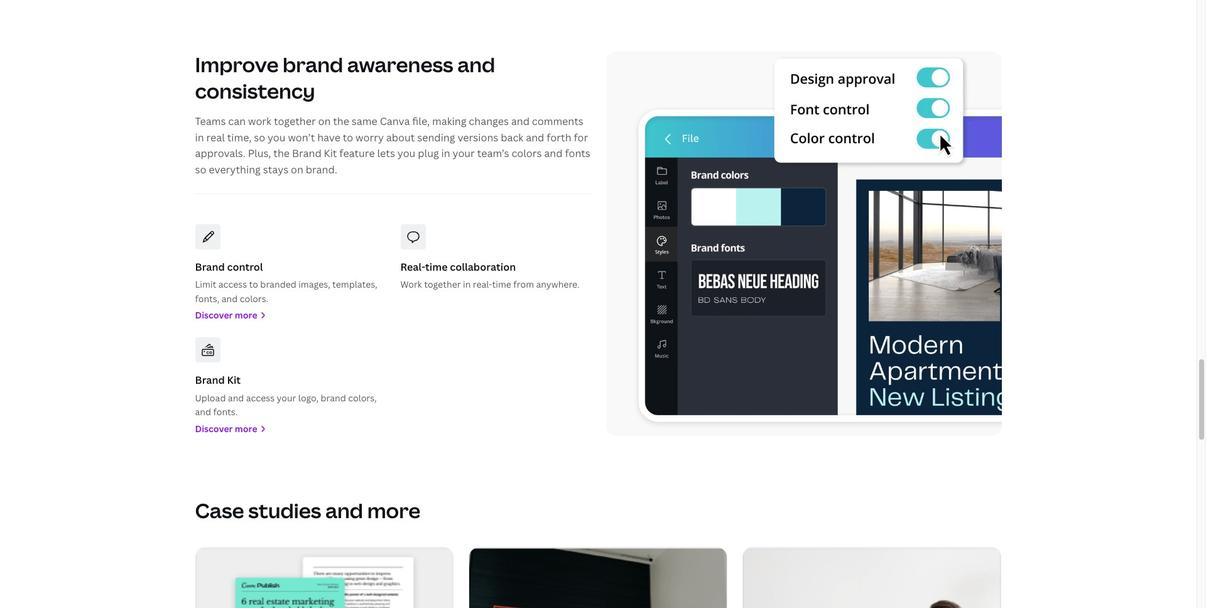 Task type: locate. For each thing, give the bounding box(es) containing it.
0 vertical spatial so
[[254, 131, 265, 144]]

0 vertical spatial kit
[[324, 147, 337, 160]]

branded
[[260, 278, 296, 290]]

1 horizontal spatial time
[[492, 278, 511, 290]]

time left from
[[492, 278, 511, 290]]

so down the approvals.
[[195, 163, 206, 177]]

time
[[425, 260, 448, 274], [492, 278, 511, 290]]

colors
[[512, 147, 542, 160]]

in left real on the top of page
[[195, 131, 204, 144]]

work
[[248, 115, 271, 128]]

kit down have at left
[[324, 147, 337, 160]]

1 discover more link from the top
[[195, 308, 385, 323]]

and up changes
[[457, 51, 495, 78]]

upload
[[195, 392, 226, 404]]

0 horizontal spatial so
[[195, 163, 206, 177]]

1 vertical spatial time
[[492, 278, 511, 290]]

0 horizontal spatial kit
[[227, 373, 241, 387]]

on up have at left
[[318, 115, 331, 128]]

1 vertical spatial discover
[[195, 423, 233, 435]]

same
[[352, 115, 377, 128]]

brand
[[292, 147, 321, 160], [195, 260, 225, 274], [195, 373, 225, 387]]

brand for brand control
[[195, 260, 225, 274]]

0 vertical spatial discover more
[[195, 309, 257, 321]]

kit inside teams can work together on the same canva file, making changes and comments in real time, so you won't have to worry about sending versions back and forth for approvals. plus, the brand kit feature lets you plug in your team's colors and fonts so everything stays on brand.
[[324, 147, 337, 160]]

your
[[453, 147, 475, 160], [277, 392, 296, 404]]

1 horizontal spatial to
[[343, 131, 353, 144]]

1 vertical spatial brand
[[195, 260, 225, 274]]

discover more down fonts.
[[195, 423, 257, 435]]

0 horizontal spatial on
[[291, 163, 303, 177]]

on
[[318, 115, 331, 128], [291, 163, 303, 177]]

2 vertical spatial more
[[367, 497, 420, 524]]

so
[[254, 131, 265, 144], [195, 163, 206, 177]]

awareness
[[347, 51, 453, 78]]

brand kit example for real estate marketing in canva image
[[606, 52, 1002, 436]]

1 vertical spatial more
[[235, 423, 257, 435]]

the up have at left
[[333, 115, 349, 128]]

brand
[[283, 51, 343, 78], [321, 392, 346, 404]]

in inside real-time collaboration work together in real-time from anywhere.
[[463, 278, 471, 290]]

0 horizontal spatial the
[[273, 147, 290, 160]]

access
[[218, 278, 247, 290], [246, 392, 275, 404]]

to up feature on the left top of the page
[[343, 131, 353, 144]]

brand up limit
[[195, 260, 225, 274]]

1 horizontal spatial together
[[424, 278, 461, 290]]

1 vertical spatial kit
[[227, 373, 241, 387]]

discover for 2nd discover more link from the bottom
[[195, 309, 233, 321]]

1 vertical spatial access
[[246, 392, 275, 404]]

0 vertical spatial the
[[333, 115, 349, 128]]

in right plug
[[441, 147, 450, 160]]

0 vertical spatial on
[[318, 115, 331, 128]]

on right stays at the top left of page
[[291, 163, 303, 177]]

0 horizontal spatial together
[[274, 115, 316, 128]]

fonts.
[[213, 406, 238, 418]]

consistency
[[195, 77, 315, 104]]

colors.
[[240, 293, 268, 304]]

sending
[[417, 131, 455, 144]]

about
[[386, 131, 415, 144]]

so up plus,
[[254, 131, 265, 144]]

2 discover from the top
[[195, 423, 233, 435]]

discover down fonts, in the left of the page
[[195, 309, 233, 321]]

collaboration
[[450, 260, 516, 274]]

everything
[[209, 163, 261, 177]]

and up back
[[511, 115, 530, 128]]

image image
[[196, 548, 453, 608]]

the up stays at the top left of page
[[273, 147, 290, 160]]

your left logo,
[[277, 392, 296, 404]]

your inside teams can work together on the same canva file, making changes and comments in real time, so you won't have to worry about sending versions back and forth for approvals. plus, the brand kit feature lets you plug in your team's colors and fonts so everything stays on brand.
[[453, 147, 475, 160]]

1 vertical spatial you
[[397, 147, 415, 160]]

kit up fonts.
[[227, 373, 241, 387]]

real-time collaboration work together in real-time from anywhere.
[[400, 260, 580, 290]]

can
[[228, 115, 246, 128]]

0 vertical spatial you
[[268, 131, 286, 144]]

real-
[[400, 260, 425, 274]]

1 vertical spatial your
[[277, 392, 296, 404]]

and inside limit access to branded images, templates, fonts, and colors.
[[222, 293, 238, 304]]

access left logo,
[[246, 392, 275, 404]]

1 horizontal spatial the
[[333, 115, 349, 128]]

1 horizontal spatial on
[[318, 115, 331, 128]]

file,
[[412, 115, 430, 128]]

2 vertical spatial brand
[[195, 373, 225, 387]]

1 vertical spatial to
[[249, 278, 258, 290]]

and right fonts, in the left of the page
[[222, 293, 238, 304]]

0 horizontal spatial in
[[195, 131, 204, 144]]

0 vertical spatial your
[[453, 147, 475, 160]]

1 vertical spatial on
[[291, 163, 303, 177]]

0 horizontal spatial you
[[268, 131, 286, 144]]

together right 'work'
[[424, 278, 461, 290]]

2 vertical spatial in
[[463, 278, 471, 290]]

together up won't
[[274, 115, 316, 128]]

and
[[457, 51, 495, 78], [511, 115, 530, 128], [526, 131, 544, 144], [544, 147, 563, 160], [222, 293, 238, 304], [228, 392, 244, 404], [195, 406, 211, 418], [325, 497, 363, 524]]

1 horizontal spatial your
[[453, 147, 475, 160]]

access inside brand kit upload and access your logo, brand colors, and fonts.
[[246, 392, 275, 404]]

0 vertical spatial more
[[235, 309, 257, 321]]

teams
[[195, 115, 226, 128]]

discover more link down limit access to branded images, templates, fonts, and colors.
[[195, 308, 385, 323]]

discover more
[[195, 309, 257, 321], [195, 423, 257, 435]]

access inside limit access to branded images, templates, fonts, and colors.
[[218, 278, 247, 290]]

1 vertical spatial in
[[441, 147, 450, 160]]

together
[[274, 115, 316, 128], [424, 278, 461, 290]]

you
[[268, 131, 286, 144], [397, 147, 415, 160]]

brand down won't
[[292, 147, 321, 160]]

0 vertical spatial brand
[[283, 51, 343, 78]]

logo,
[[298, 392, 319, 404]]

1 vertical spatial discover more link
[[195, 422, 385, 436]]

in left real-
[[463, 278, 471, 290]]

to up "colors."
[[249, 278, 258, 290]]

back
[[501, 131, 523, 144]]

2 discover more link from the top
[[195, 422, 385, 436]]

1 vertical spatial brand
[[321, 392, 346, 404]]

0 vertical spatial discover
[[195, 309, 233, 321]]

brand up upload
[[195, 373, 225, 387]]

0 vertical spatial discover more link
[[195, 308, 385, 323]]

time left the collaboration
[[425, 260, 448, 274]]

you down work
[[268, 131, 286, 144]]

templates,
[[332, 278, 377, 290]]

the
[[333, 115, 349, 128], [273, 147, 290, 160]]

brand.
[[306, 163, 337, 177]]

kit
[[324, 147, 337, 160], [227, 373, 241, 387]]

1 discover more from the top
[[195, 309, 257, 321]]

0 horizontal spatial your
[[277, 392, 296, 404]]

anywhere.
[[536, 278, 580, 290]]

discover more link down brand kit upload and access your logo, brand colors, and fonts.
[[195, 422, 385, 436]]

stays
[[263, 163, 288, 177]]

0 vertical spatial brand
[[292, 147, 321, 160]]

1 horizontal spatial kit
[[324, 147, 337, 160]]

brand for brand kit upload and access your logo, brand colors, and fonts.
[[195, 373, 225, 387]]

feature
[[339, 147, 375, 160]]

1 vertical spatial together
[[424, 278, 461, 290]]

more for second discover more link from the top of the page
[[235, 423, 257, 435]]

more for 2nd discover more link from the bottom
[[235, 309, 257, 321]]

discover more down fonts, in the left of the page
[[195, 309, 257, 321]]

more
[[235, 309, 257, 321], [235, 423, 257, 435], [367, 497, 420, 524]]

brand inside improve brand awareness and consistency
[[283, 51, 343, 78]]

access down brand control
[[218, 278, 247, 290]]

0 vertical spatial time
[[425, 260, 448, 274]]

discover down fonts.
[[195, 423, 233, 435]]

1 discover from the top
[[195, 309, 233, 321]]

0 vertical spatial access
[[218, 278, 247, 290]]

in
[[195, 131, 204, 144], [441, 147, 450, 160], [463, 278, 471, 290]]

0 vertical spatial together
[[274, 115, 316, 128]]

to inside teams can work together on the same canva file, making changes and comments in real time, so you won't have to worry about sending versions back and forth for approvals. plus, the brand kit feature lets you plug in your team's colors and fonts so everything stays on brand.
[[343, 131, 353, 144]]

0 horizontal spatial to
[[249, 278, 258, 290]]

1 vertical spatial the
[[273, 147, 290, 160]]

you down about
[[397, 147, 415, 160]]

discover more link
[[195, 308, 385, 323], [195, 422, 385, 436]]

0 vertical spatial to
[[343, 131, 353, 144]]

imageonly image
[[470, 548, 727, 608]]

control
[[227, 260, 263, 274]]

discover
[[195, 309, 233, 321], [195, 423, 233, 435]]

and up "colors"
[[526, 131, 544, 144]]

to
[[343, 131, 353, 144], [249, 278, 258, 290]]

plug
[[418, 147, 439, 160]]

team's
[[477, 147, 509, 160]]

your down versions at the top of page
[[453, 147, 475, 160]]

0 horizontal spatial time
[[425, 260, 448, 274]]

1 vertical spatial discover more
[[195, 423, 257, 435]]

2 horizontal spatial in
[[463, 278, 471, 290]]

brand inside brand kit upload and access your logo, brand colors, and fonts.
[[195, 373, 225, 387]]



Task type: describe. For each thing, give the bounding box(es) containing it.
versions
[[458, 131, 498, 144]]

fonts,
[[195, 293, 219, 304]]

to inside limit access to branded images, templates, fonts, and colors.
[[249, 278, 258, 290]]

fonts
[[565, 147, 590, 160]]

together inside teams can work together on the same canva file, making changes and comments in real time, so you won't have to worry about sending versions back and forth for approvals. plus, the brand kit feature lets you plug in your team's colors and fonts so everything stays on brand.
[[274, 115, 316, 128]]

and down "forth"
[[544, 147, 563, 160]]

changes
[[469, 115, 509, 128]]

brand kit upload and access your logo, brand colors, and fonts.
[[195, 373, 377, 418]]

discover for second discover more link from the top of the page
[[195, 423, 233, 435]]

plus,
[[248, 147, 271, 160]]

your inside brand kit upload and access your logo, brand colors, and fonts.
[[277, 392, 296, 404]]

from
[[513, 278, 534, 290]]

making
[[432, 115, 466, 128]]

won't
[[288, 131, 315, 144]]

and inside improve brand awareness and consistency
[[457, 51, 495, 78]]

brand inside teams can work together on the same canva file, making changes and comments in real time, so you won't have to worry about sending versions back and forth for approvals. plus, the brand kit feature lets you plug in your team's colors and fonts so everything stays on brand.
[[292, 147, 321, 160]]

and down upload
[[195, 406, 211, 418]]

and up fonts.
[[228, 392, 244, 404]]

1 horizontal spatial so
[[254, 131, 265, 144]]

colors,
[[348, 392, 377, 404]]

comments
[[532, 115, 583, 128]]

limit access to branded images, templates, fonts, and colors.
[[195, 278, 377, 304]]

kit inside brand kit upload and access your logo, brand colors, and fonts.
[[227, 373, 241, 387]]

improve
[[195, 51, 279, 78]]

0 vertical spatial in
[[195, 131, 204, 144]]

studies
[[248, 497, 321, 524]]

brand inside brand kit upload and access your logo, brand colors, and fonts.
[[321, 392, 346, 404]]

together inside real-time collaboration work together in real-time from anywhere.
[[424, 278, 461, 290]]

limit
[[195, 278, 216, 290]]

time,
[[227, 131, 252, 144]]

1 vertical spatial so
[[195, 163, 206, 177]]

images,
[[298, 278, 330, 290]]

approvals.
[[195, 147, 245, 160]]

for
[[574, 131, 588, 144]]

teams can work together on the same canva file, making changes and comments in real time, so you won't have to worry about sending versions back and forth for approvals. plus, the brand kit feature lets you plug in your team's colors and fonts so everything stays on brand.
[[195, 115, 590, 177]]

have
[[317, 131, 340, 144]]

work
[[400, 278, 422, 290]]

2 discover more from the top
[[195, 423, 257, 435]]

1 horizontal spatial you
[[397, 147, 415, 160]]

lets
[[377, 147, 395, 160]]

forth
[[547, 131, 571, 144]]

1 horizontal spatial in
[[441, 147, 450, 160]]

improve brand awareness and consistency
[[195, 51, 495, 104]]

real
[[206, 131, 225, 144]]

canva
[[380, 115, 410, 128]]

brand control
[[195, 260, 263, 274]]

and right studies
[[325, 497, 363, 524]]

case
[[195, 497, 244, 524]]

case studies and more
[[195, 497, 420, 524]]

worry
[[356, 131, 384, 144]]

real-
[[473, 278, 492, 290]]



Task type: vqa. For each thing, say whether or not it's contained in the screenshot.
(Pro) in One-click magic switch (Pro) Design once, resize to anything.
no



